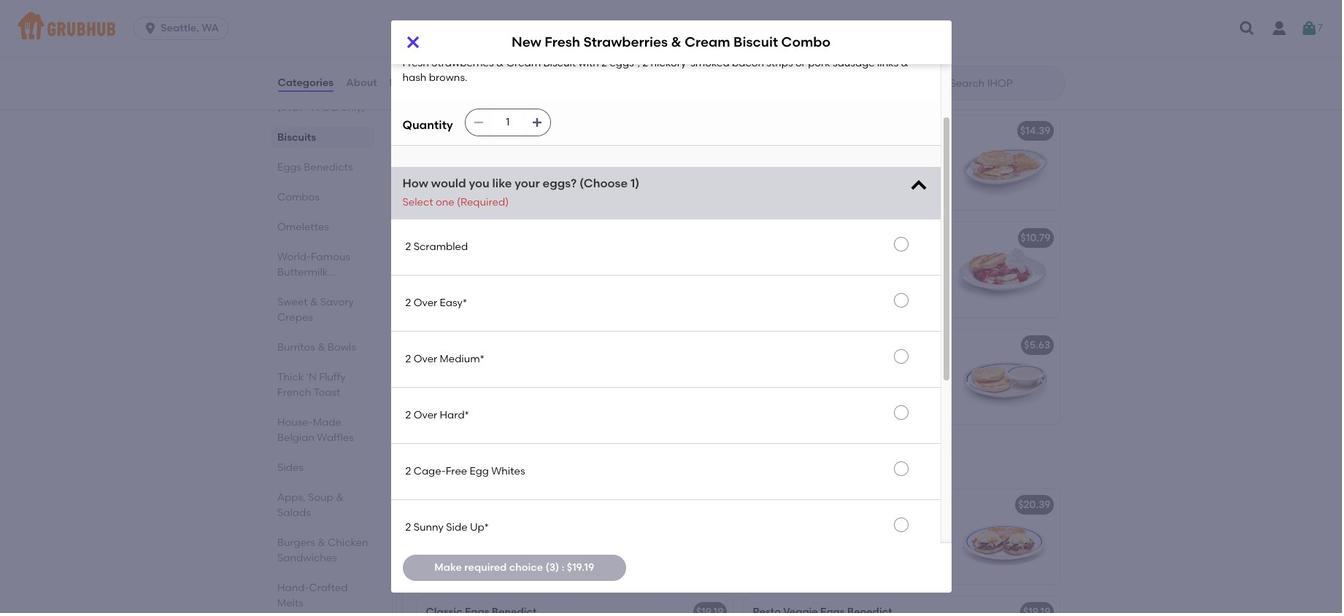 Task type: describe. For each thing, give the bounding box(es) containing it.
real
[[857, 375, 876, 387]]

new breakfast biscuit sandwich image
[[950, 115, 1060, 210]]

1 vertical spatial or
[[489, 390, 500, 402]]

& inside apps, soup & salads
[[336, 492, 343, 504]]

chopped
[[780, 550, 825, 562]]

scrambled
[[414, 241, 468, 253]]

pesto veggie eggs benedict image
[[950, 597, 1060, 614]]

1 horizontal spatial sausage
[[527, 390, 569, 402]]

smoked down the lunch/dinner beverage bundle image
[[691, 57, 730, 69]]

red
[[906, 520, 922, 532]]

about button
[[345, 57, 378, 109]]

1 horizontal spatial pork
[[502, 390, 524, 402]]

classic eggs benedict image
[[623, 597, 733, 614]]

$10.79
[[1021, 232, 1051, 245]]

bourbon
[[426, 499, 469, 512]]

svg image left the input item quantity number field
[[473, 117, 484, 129]]

bowls
[[327, 342, 356, 354]]

2 scrambled button
[[391, 220, 941, 275]]

butter.
[[879, 375, 911, 387]]

(3)
[[546, 562, 559, 574]]

biscuit inside button
[[495, 125, 528, 137]]

pancakes
[[277, 282, 325, 294]]

pork.
[[527, 312, 552, 324]]

seattle, wa button
[[134, 17, 234, 40]]

bourbon bacon jam eggs benedict
[[426, 499, 603, 512]]

easy*
[[440, 297, 467, 310]]

filled
[[763, 268, 787, 280]]

1 vertical spatial links
[[571, 390, 593, 402]]

buttermilk for drizzle
[[822, 253, 872, 265]]

warm & flaky buttermilk biscuit served with hearty gravy, 2 eggs*, 2 pork sausage links, 2 hickory- smoked bacon strips & hash browns. *gravy may contain pork.
[[426, 253, 606, 324]]

jam,
[[541, 520, 562, 532]]

1 horizontal spatial biscuits
[[414, 81, 474, 99]]

eggs up jam, at the bottom left
[[531, 499, 556, 512]]

0 vertical spatial fresh strawberries & cream biscuit with 2 eggs*, 2 hickory-smoked bacon strips or pork sausage links & hash browns.
[[403, 57, 911, 84]]

0 horizontal spatial eggs benedicts
[[277, 161, 353, 174]]

(choose
[[580, 177, 628, 191]]

required
[[464, 562, 507, 574]]

7
[[1318, 22, 1323, 34]]

about
[[346, 77, 377, 89]]

& inside warm & flaky buttermilk biscuit served with whipped real butter.
[[786, 360, 793, 372]]

smoky bourbon bacon jam, hickory- smoked bacon, poached eggs* & hollandaise on an english muffin.
[[426, 520, 605, 562]]

0 vertical spatial benedicts
[[304, 161, 353, 174]]

sandwiches
[[277, 553, 337, 565]]

1 horizontal spatial combo
[[630, 339, 667, 352]]

contain
[[487, 312, 525, 324]]

chicken inside burgers & chicken sandwiches
[[327, 537, 368, 550]]

spicy poblano eggs benedict
[[753, 499, 899, 512]]

choice
[[509, 562, 543, 574]]

1 vertical spatial peppers,
[[869, 550, 912, 562]]

over for easy*
[[414, 297, 437, 310]]

2 horizontal spatial combo
[[781, 34, 831, 51]]

1 benedict from the left
[[558, 499, 603, 512]]

gravy
[[552, 232, 582, 245]]

beef,
[[753, 550, 777, 562]]

0 vertical spatial sausage
[[833, 57, 875, 69]]

2 cage-free egg whites
[[405, 466, 525, 478]]

made
[[313, 417, 341, 429]]

2 scrambled
[[405, 241, 468, 253]]

hash inside warm & flaky buttermilk biscuit served with hearty gravy, 2 eggs*, 2 pork sausage links, 2 hickory- smoked bacon strips & hash browns. *gravy may contain pork.
[[541, 297, 565, 310]]

whipped inside warm & flaky buttermilk biscuit served with whipped real butter.
[[812, 375, 855, 387]]

flaky for filled
[[796, 253, 819, 265]]

muffin. inside smoky bourbon bacon jam, hickory- smoked bacon, poached eggs* & hollandaise on an english muffin.
[[553, 550, 588, 562]]

2 over medium*
[[405, 353, 485, 366]]

0 horizontal spatial strips
[[461, 390, 487, 402]]

make
[[435, 562, 462, 574]]

categories
[[278, 77, 334, 89]]

soup
[[308, 492, 333, 504]]

hollandaise inside smoky bourbon bacon jam, hickory- smoked bacon, poached eggs* & hollandaise on an english muffin.
[[426, 550, 483, 562]]

salads
[[277, 507, 311, 520]]

eggs up combos
[[277, 161, 301, 174]]

eggs up bourbon
[[414, 455, 452, 474]]

svg image for seattle, wa
[[143, 21, 158, 36]]

new fresh strawberries & cream biscuit combo image
[[623, 330, 733, 425]]

0 vertical spatial strips
[[767, 57, 793, 69]]

bacon,
[[467, 535, 502, 547]]

$5.63
[[1024, 339, 1051, 352]]

2 benedict from the left
[[854, 499, 899, 512]]

2 over hard* button
[[391, 389, 941, 444]]

new for warm & flaky buttermilk biscuit served with hearty gravy, 2 eggs*, 2 pork sausage links, 2 hickory- smoked bacon strips & hash browns. *gravy may contain pork.
[[426, 232, 449, 245]]

free
[[446, 466, 467, 478]]

2 vertical spatial hash
[[426, 405, 450, 417]]

syrup,
[[829, 297, 858, 310]]

old-
[[753, 297, 775, 310]]

'n inside family feasts (ihop 'n go only)
[[309, 101, 319, 114]]

new fresh strawberries & cream biscuit image
[[950, 223, 1060, 318]]

*gravy
[[426, 312, 460, 324]]

poached inside smoky bourbon bacon jam, hickory- smoked bacon, poached eggs* & hollandaise on an english muffin.
[[505, 535, 550, 547]]

warm inside warm & flaky buttermilk biscuit served with whipped real butter.
[[753, 360, 783, 372]]

1 vertical spatial poblano
[[816, 520, 857, 532]]

world-
[[277, 251, 311, 264]]

2 vertical spatial poblano
[[842, 564, 883, 577]]

bourbon bacon jam eggs benedict image
[[623, 490, 733, 585]]

apps, soup & salads
[[277, 492, 343, 520]]

house-made belgian waffles
[[277, 417, 354, 445]]

1 vertical spatial fresh strawberries & cream biscuit with 2 eggs*, 2 hickory-smoked bacon strips or pork sausage links & hash browns.
[[426, 360, 603, 417]]

waffles
[[317, 432, 354, 445]]

eggs up "onions,"
[[827, 499, 852, 512]]

eggs* inside fire-roasted poblano peppers, red bell peppers & onions, shredded beef, chopped serrano peppers, poached eggs* & poblano hollandaise on an english muffin.
[[800, 564, 829, 577]]

(ihop
[[277, 101, 306, 114]]

on inside fire-roasted poblano peppers, red bell peppers & onions, shredded beef, chopped serrano peppers, poached eggs* & poblano hollandaise on an english muffin.
[[813, 579, 825, 592]]

$14.39 button
[[744, 115, 1060, 210]]

wa
[[202, 22, 219, 34]]

sausage inside warm & flaky buttermilk biscuit served with hearty gravy, 2 eggs*, 2 pork sausage links, 2 hickory- smoked bacon strips & hash browns. *gravy may contain pork.
[[451, 282, 493, 295]]

onions,
[[827, 535, 862, 547]]

new buttermilk biscuit & gravy combo
[[426, 232, 622, 245]]

bacon inside warm & flaky buttermilk biscuit served with hearty gravy, 2 eggs*, 2 pork sausage links, 2 hickory- smoked bacon strips & hash browns. *gravy may contain pork.
[[467, 297, 500, 310]]

1 horizontal spatial benedicts
[[456, 455, 532, 474]]

smoked inside smoky bourbon bacon jam, hickory- smoked bacon, poached eggs* & hollandaise on an english muffin.
[[426, 535, 465, 547]]

shredded
[[864, 535, 912, 547]]

buttermilk inside warm & flaky buttermilk biscuit served with whipped real butter.
[[824, 360, 874, 372]]

would
[[431, 177, 466, 191]]

2 inside button
[[405, 522, 411, 534]]

of
[[888, 282, 898, 295]]

warm for buttermilk
[[426, 253, 456, 265]]

with inside warm & flaky buttermilk biscuit split & filled with cheesecake mousse, fresh strawberries, a drizzle of our old-fashioned syrup, whipped topping & powdered sugar.
[[789, 268, 810, 280]]

toast
[[313, 387, 340, 399]]

search icon image
[[927, 74, 944, 92]]

new chicken biscuit sandwich image
[[623, 115, 733, 210]]

biscuit for eggs*,
[[548, 253, 580, 265]]

0 vertical spatial browns.
[[429, 72, 468, 84]]

sandwich
[[531, 125, 580, 137]]

cage-
[[414, 466, 446, 478]]

egg
[[470, 466, 489, 478]]

& inside world-famous buttermilk pancakes sweet & savory crepes
[[310, 296, 317, 309]]

gravy,
[[519, 268, 549, 280]]

0 vertical spatial or
[[796, 57, 806, 69]]

smoked down pork.
[[538, 375, 577, 387]]

poached inside fire-roasted poblano peppers, red bell peppers & onions, shredded beef, chopped serrano peppers, poached eggs* & poblano hollandaise on an english muffin.
[[753, 564, 798, 577]]

$20.39
[[1018, 499, 1051, 512]]

omelettes
[[277, 221, 329, 234]]

biscuit for mousse,
[[875, 253, 907, 265]]

& inside burgers & chicken sandwiches
[[317, 537, 325, 550]]

:
[[562, 562, 565, 574]]

fluffy
[[319, 372, 345, 384]]

0 horizontal spatial $19.19
[[567, 562, 594, 574]]

sugar.
[[858, 312, 888, 324]]

bell
[[753, 535, 771, 547]]

categories button
[[277, 57, 334, 109]]

eggs*, inside warm & flaky buttermilk biscuit served with hearty gravy, 2 eggs*, 2 pork sausage links, 2 hickory- smoked bacon strips & hash browns. *gravy may contain pork.
[[560, 268, 590, 280]]

belgian
[[277, 432, 314, 445]]



Task type: locate. For each thing, give the bounding box(es) containing it.
eggs* down jam, at the bottom left
[[552, 535, 581, 547]]

1 vertical spatial combo
[[584, 232, 622, 245]]

benedict up jam, at the bottom left
[[558, 499, 603, 512]]

burgers & chicken sandwiches
[[277, 537, 368, 565]]

Input item quantity number field
[[492, 110, 524, 136]]

flaky up strawberries,
[[796, 253, 819, 265]]

flaky up hearty
[[469, 253, 492, 265]]

2 vertical spatial sausage
[[527, 390, 569, 402]]

browns. inside warm & flaky buttermilk biscuit served with hearty gravy, 2 eggs*, 2 pork sausage links, 2 hickory- smoked bacon strips & hash browns. *gravy may contain pork.
[[567, 297, 606, 310]]

1 vertical spatial eggs*
[[800, 564, 829, 577]]

drizzle
[[855, 282, 886, 295]]

2 over medium* button
[[391, 332, 941, 388]]

family feasts (ihop 'n go only)
[[277, 86, 365, 114]]

0 horizontal spatial muffin.
[[553, 550, 588, 562]]

combos
[[277, 191, 319, 204]]

world-famous buttermilk pancakes sweet & savory crepes
[[277, 251, 354, 324]]

chicken up sandwiches
[[327, 537, 368, 550]]

poblano
[[783, 499, 825, 512], [816, 520, 857, 532], [842, 564, 883, 577]]

2 horizontal spatial pork
[[808, 57, 830, 69]]

buttermilk down (required)
[[451, 232, 503, 245]]

0 vertical spatial an
[[501, 550, 514, 562]]

eggs* inside smoky bourbon bacon jam, hickory- smoked bacon, poached eggs* & hollandaise on an english muffin.
[[552, 535, 581, 547]]

1 horizontal spatial muffin.
[[880, 579, 915, 592]]

poblano up roasted
[[783, 499, 825, 512]]

buttermilk up real
[[824, 360, 874, 372]]

an
[[501, 550, 514, 562], [828, 579, 841, 592]]

eggs*, down 'gravy'
[[560, 268, 590, 280]]

whipped inside warm & flaky buttermilk biscuit split & filled with cheesecake mousse, fresh strawberries, a drizzle of our old-fashioned syrup, whipped topping & powdered sugar.
[[861, 297, 904, 310]]

0 horizontal spatial biscuits
[[277, 131, 316, 144]]

svg image
[[1300, 20, 1318, 37], [143, 21, 158, 36]]

2 flaky from the left
[[796, 253, 819, 265]]

quantity
[[403, 118, 453, 132]]

over for hard*
[[414, 410, 437, 422]]

0 vertical spatial $19.19
[[696, 499, 724, 512]]

1 horizontal spatial served
[[753, 375, 786, 387]]

hard*
[[440, 410, 469, 422]]

roasted
[[775, 520, 813, 532]]

0 horizontal spatial buttermilk
[[277, 266, 328, 279]]

benedict up shredded
[[854, 499, 899, 512]]

hickory- inside warm & flaky buttermilk biscuit served with hearty gravy, 2 eggs*, 2 pork sausage links, 2 hickory- smoked bacon strips & hash browns. *gravy may contain pork.
[[530, 282, 570, 295]]

strips inside warm & flaky buttermilk biscuit served with hearty gravy, 2 eggs*, 2 pork sausage links, 2 hickory- smoked bacon strips & hash browns. *gravy may contain pork.
[[502, 297, 528, 310]]

hand-
[[277, 583, 309, 595]]

sunny
[[414, 522, 444, 534]]

0 horizontal spatial eggs*
[[552, 535, 581, 547]]

over inside 2 over easy* button
[[414, 297, 437, 310]]

buttermilk up the gravy, at the left top of the page
[[495, 253, 545, 265]]

hickory- right jam, at the bottom left
[[565, 520, 605, 532]]

famous
[[311, 251, 350, 264]]

biscuit inside warm & flaky buttermilk biscuit served with hearty gravy, 2 eggs*, 2 pork sausage links, 2 hickory- smoked bacon strips & hash browns. *gravy may contain pork.
[[548, 253, 580, 265]]

lunch/dinner beverage bundle image
[[623, 0, 733, 51]]

new for warm & flaky buttermilk biscuit split & filled with cheesecake mousse, fresh strawberries, a drizzle of our old-fashioned syrup, whipped topping & powdered sugar.
[[753, 232, 776, 245]]

'n left go
[[309, 101, 319, 114]]

1 vertical spatial english
[[843, 579, 878, 592]]

1 horizontal spatial chicken
[[451, 125, 492, 137]]

with inside warm & flaky buttermilk biscuit served with whipped real butter.
[[788, 375, 809, 387]]

browns. down medium*
[[452, 405, 491, 417]]

buttermilk inside warm & flaky buttermilk biscuit split & filled with cheesecake mousse, fresh strawberries, a drizzle of our old-fashioned syrup, whipped topping & powdered sugar.
[[822, 253, 872, 265]]

over inside 2 over hard* button
[[414, 410, 437, 422]]

thick 'n fluffy french toast
[[277, 372, 345, 399]]

flaky
[[469, 253, 492, 265], [796, 253, 819, 265]]

0 vertical spatial eggs*,
[[610, 57, 640, 69]]

peppers, down shredded
[[869, 550, 912, 562]]

served for warm & flaky buttermilk biscuit served with whipped real butter.
[[753, 375, 786, 387]]

only)
[[341, 101, 365, 114]]

2 vertical spatial strips
[[461, 390, 487, 402]]

hand-crafted melts
[[277, 583, 347, 610]]

poached up choice
[[505, 535, 550, 547]]

powdered
[[805, 312, 855, 324]]

1 horizontal spatial eggs*,
[[560, 268, 590, 280]]

biscuit up mousse,
[[875, 253, 907, 265]]

2 horizontal spatial eggs*,
[[610, 57, 640, 69]]

biscuits
[[414, 81, 474, 99], [277, 131, 316, 144]]

melts
[[277, 598, 303, 610]]

serrano
[[827, 550, 866, 562]]

1 over from the top
[[414, 297, 437, 310]]

eggs benedicts up bacon
[[414, 455, 532, 474]]

0 horizontal spatial english
[[516, 550, 551, 562]]

1 vertical spatial $19.19
[[567, 562, 594, 574]]

warm left flaky
[[753, 360, 783, 372]]

warm & flaky buttermilk biscuit served with whipped real butter.
[[753, 360, 911, 387]]

english inside smoky bourbon bacon jam, hickory- smoked bacon, poached eggs* & hollandaise on an english muffin.
[[516, 550, 551, 562]]

fashioned
[[775, 297, 826, 310]]

biscuit inside warm & flaky buttermilk biscuit split & filled with cheesecake mousse, fresh strawberries, a drizzle of our old-fashioned syrup, whipped topping & powdered sugar.
[[875, 253, 907, 265]]

biscuit down 'gravy'
[[548, 253, 580, 265]]

$19.19
[[696, 499, 724, 512], [567, 562, 594, 574]]

0 horizontal spatial links
[[571, 390, 593, 402]]

0 horizontal spatial pork
[[426, 282, 448, 295]]

0 horizontal spatial svg image
[[143, 21, 158, 36]]

flaky for hearty
[[469, 253, 492, 265]]

smoked down 2 sunny side up*
[[426, 535, 465, 547]]

2 vertical spatial pork
[[502, 390, 524, 402]]

0 vertical spatial pork
[[808, 57, 830, 69]]

smoked up the *gravy
[[426, 297, 465, 310]]

our
[[901, 282, 917, 295]]

mousse,
[[875, 268, 915, 280]]

1 horizontal spatial hollandaise
[[753, 579, 810, 592]]

new fresh strawberries & cream biscuit
[[753, 232, 955, 245]]

an inside fire-roasted poblano peppers, red bell peppers & onions, shredded beef, chopped serrano peppers, poached eggs* & poblano hollandaise on an english muffin.
[[828, 579, 841, 592]]

1 horizontal spatial flaky
[[796, 253, 819, 265]]

1 horizontal spatial links
[[877, 57, 899, 69]]

2 vertical spatial browns.
[[452, 405, 491, 417]]

on down chopped
[[813, 579, 825, 592]]

3 over from the top
[[414, 410, 437, 422]]

links,
[[495, 282, 519, 295]]

1 horizontal spatial eggs benedicts
[[414, 455, 532, 474]]

eggs*, down the lunch/dinner beverage bundle image
[[610, 57, 640, 69]]

$19.19 right : at the bottom left
[[567, 562, 594, 574]]

crepes
[[277, 312, 313, 324]]

1 vertical spatial strips
[[502, 297, 528, 310]]

combo
[[781, 34, 831, 51], [584, 232, 622, 245], [630, 339, 667, 352]]

0 vertical spatial poached
[[505, 535, 550, 547]]

1)
[[631, 177, 640, 191]]

1 vertical spatial eggs benedicts
[[414, 455, 532, 474]]

over for medium*
[[414, 353, 437, 366]]

svg image inside main navigation navigation
[[1239, 20, 1256, 37]]

0 vertical spatial links
[[877, 57, 899, 69]]

buttermilk inside warm & flaky buttermilk biscuit served with hearty gravy, 2 eggs*, 2 pork sausage links, 2 hickory- smoked bacon strips & hash browns. *gravy may contain pork.
[[495, 253, 545, 265]]

browns. down 'gravy'
[[567, 297, 606, 310]]

new for fresh strawberries & cream biscuit with 2 eggs*, 2 hickory-smoked bacon strips or pork sausage links & hash browns.
[[426, 339, 449, 352]]

over up the *gravy
[[414, 297, 437, 310]]

svg image for 7
[[1300, 20, 1318, 37]]

served inside warm & flaky buttermilk biscuit served with whipped real butter.
[[753, 375, 786, 387]]

flaky inside warm & flaky buttermilk biscuit served with hearty gravy, 2 eggs*, 2 pork sausage links, 2 hickory- smoked bacon strips & hash browns. *gravy may contain pork.
[[469, 253, 492, 265]]

medium*
[[440, 353, 485, 366]]

burritos
[[277, 342, 315, 354]]

1 vertical spatial muffin.
[[880, 579, 915, 592]]

2 vertical spatial over
[[414, 410, 437, 422]]

buttermilk for links,
[[495, 253, 545, 265]]

1 horizontal spatial whipped
[[861, 297, 904, 310]]

hickory- inside smoky bourbon bacon jam, hickory- smoked bacon, poached eggs* & hollandaise on an english muffin.
[[565, 520, 605, 532]]

0 vertical spatial eggs benedicts
[[277, 161, 353, 174]]

savory
[[320, 296, 354, 309]]

english inside fire-roasted poblano peppers, red bell peppers & onions, shredded beef, chopped serrano peppers, poached eggs* & poblano hollandaise on an english muffin.
[[843, 579, 878, 592]]

you
[[469, 177, 490, 191]]

hickory- down the lunch/dinner beverage bundle image
[[651, 57, 691, 69]]

0 horizontal spatial eggs*,
[[457, 375, 488, 387]]

svg image inside 7 button
[[1300, 20, 1318, 37]]

fresh strawberries & cream biscuit with 2 eggs*, 2 hickory-smoked bacon strips or pork sausage links & hash browns. down the lunch/dinner beverage bundle image
[[403, 57, 911, 84]]

house-
[[277, 417, 313, 429]]

one
[[436, 196, 454, 209]]

an down serrano
[[828, 579, 841, 592]]

hickory- down the gravy, at the left top of the page
[[530, 282, 570, 295]]

1 vertical spatial hollandaise
[[753, 579, 810, 592]]

0 horizontal spatial poached
[[505, 535, 550, 547]]

svg image up split
[[908, 176, 929, 197]]

main navigation navigation
[[0, 0, 1342, 57]]

whipped down flaky
[[812, 375, 855, 387]]

english down serrano
[[843, 579, 878, 592]]

poached down beef,
[[753, 564, 798, 577]]

0 horizontal spatial an
[[501, 550, 514, 562]]

eggs benedicts up combos
[[277, 161, 353, 174]]

1 vertical spatial on
[[813, 579, 825, 592]]

1 horizontal spatial an
[[828, 579, 841, 592]]

'n
[[309, 101, 319, 114], [306, 372, 316, 384]]

2 sunny side up*
[[405, 522, 489, 534]]

$19.19 left spicy
[[696, 499, 724, 512]]

your
[[515, 177, 540, 191]]

hollandaise down side
[[426, 550, 483, 562]]

benedict
[[558, 499, 603, 512], [854, 499, 899, 512]]

how
[[403, 177, 428, 191]]

biscuit inside warm & flaky buttermilk biscuit served with whipped real butter.
[[877, 360, 910, 372]]

hickory- down "contain"
[[498, 375, 538, 387]]

muffin. down shredded
[[880, 579, 915, 592]]

0 vertical spatial 'n
[[309, 101, 319, 114]]

svg image inside seattle, wa button
[[143, 21, 158, 36]]

0 horizontal spatial combo
[[584, 232, 622, 245]]

fresh strawberries & cream biscuit with 2 eggs*, 2 hickory-smoked bacon strips or pork sausage links & hash browns. down "contain"
[[426, 360, 603, 417]]

muffin. inside fire-roasted poblano peppers, red bell peppers & onions, shredded beef, chopped serrano peppers, poached eggs* & poblano hollandaise on an english muffin.
[[880, 579, 915, 592]]

bacon inside smoky bourbon bacon jam, hickory- smoked bacon, poached eggs* & hollandaise on an english muffin.
[[506, 520, 538, 532]]

flaky inside warm & flaky buttermilk biscuit split & filled with cheesecake mousse, fresh strawberries, a drizzle of our old-fashioned syrup, whipped topping & powdered sugar.
[[796, 253, 819, 265]]

1 horizontal spatial svg image
[[1300, 20, 1318, 37]]

2 over easy* button
[[391, 276, 941, 332]]

Search IHOP search field
[[949, 77, 1060, 91]]

family
[[277, 86, 309, 99]]

buttermilk up cheesecake
[[822, 253, 872, 265]]

hash up pork.
[[541, 297, 565, 310]]

hollandaise inside fire-roasted poblano peppers, red bell peppers & onions, shredded beef, chopped serrano peppers, poached eggs* & poblano hollandaise on an english muffin.
[[753, 579, 810, 592]]

svg image left 7 button
[[1239, 20, 1256, 37]]

on inside smoky bourbon bacon jam, hickory- smoked bacon, poached eggs* & hollandaise on an english muffin.
[[486, 550, 498, 562]]

over left medium*
[[414, 353, 437, 366]]

smoked inside warm & flaky buttermilk biscuit served with hearty gravy, 2 eggs*, 2 pork sausage links, 2 hickory- smoked bacon strips & hash browns. *gravy may contain pork.
[[426, 297, 465, 310]]

2 cage-free egg whites button
[[391, 445, 941, 500]]

0 vertical spatial hash
[[403, 72, 427, 84]]

french
[[277, 387, 311, 399]]

1 vertical spatial sausage
[[451, 282, 493, 295]]

'n inside thick 'n fluffy french toast
[[306, 372, 316, 384]]

peppers
[[773, 535, 814, 547]]

an inside smoky bourbon bacon jam, hickory- smoked bacon, poached eggs* & hollandaise on an english muffin.
[[501, 550, 514, 562]]

over left hard*
[[414, 410, 437, 422]]

eggs*,
[[610, 57, 640, 69], [560, 268, 590, 280], [457, 375, 488, 387]]

reviews
[[389, 77, 430, 89]]

1 vertical spatial hash
[[541, 297, 565, 310]]

2 over hard*
[[405, 410, 469, 422]]

2 over from the top
[[414, 353, 437, 366]]

chicken inside button
[[451, 125, 492, 137]]

served for warm & flaky buttermilk biscuit served with hearty gravy, 2 eggs*, 2 pork sausage links, 2 hickory- smoked bacon strips & hash browns. *gravy may contain pork.
[[426, 268, 459, 280]]

new inside 'new chicken biscuit sandwich' button
[[426, 125, 449, 137]]

whipped
[[861, 297, 904, 310], [812, 375, 855, 387]]

buttermilk inside world-famous buttermilk pancakes sweet & savory crepes
[[277, 266, 328, 279]]

sides
[[277, 462, 303, 474]]

poached
[[505, 535, 550, 547], [753, 564, 798, 577]]

svg image right the input item quantity number field
[[531, 117, 543, 129]]

or
[[796, 57, 806, 69], [489, 390, 500, 402]]

fresh
[[753, 282, 777, 295]]

served down scrambled on the top left
[[426, 268, 459, 280]]

2
[[602, 57, 607, 69], [643, 57, 648, 69], [405, 241, 411, 253], [551, 268, 557, 280], [592, 268, 598, 280], [522, 282, 527, 295], [405, 297, 411, 310], [405, 353, 411, 366], [449, 375, 455, 387], [490, 375, 496, 387], [405, 410, 411, 422], [405, 466, 411, 478], [405, 522, 411, 534]]

new buttermilk biscuit & gravy combo image
[[623, 223, 733, 318]]

biscuit up butter.
[[877, 360, 910, 372]]

warm up 2 over easy*
[[426, 253, 456, 265]]

svg image
[[1239, 20, 1256, 37], [404, 34, 422, 51], [473, 117, 484, 129], [531, 117, 543, 129], [908, 176, 929, 197]]

1 horizontal spatial buttermilk
[[451, 232, 503, 245]]

poblano down serrano
[[842, 564, 883, 577]]

0 vertical spatial poblano
[[783, 499, 825, 512]]

1 horizontal spatial $19.19
[[696, 499, 724, 512]]

apps,
[[277, 492, 305, 504]]

1 vertical spatial pork
[[426, 282, 448, 295]]

with inside warm & flaky buttermilk biscuit served with hearty gravy, 2 eggs*, 2 pork sausage links, 2 hickory- smoked bacon strips & hash browns. *gravy may contain pork.
[[461, 268, 482, 280]]

hollandaise down beef,
[[753, 579, 810, 592]]

over inside '2 over medium*' button
[[414, 353, 437, 366]]

0 vertical spatial served
[[426, 268, 459, 280]]

0 vertical spatial combo
[[781, 34, 831, 51]]

1 vertical spatial biscuits
[[277, 131, 316, 144]]

0 horizontal spatial hollandaise
[[426, 550, 483, 562]]

a
[[846, 282, 853, 295]]

split
[[910, 253, 930, 265]]

&
[[671, 34, 682, 51], [496, 57, 504, 69], [901, 57, 909, 69], [541, 232, 549, 245], [874, 232, 882, 245], [459, 253, 466, 265], [786, 253, 793, 265], [753, 268, 761, 280], [310, 296, 317, 309], [531, 297, 539, 310], [794, 312, 802, 324], [547, 339, 555, 352], [317, 342, 325, 354], [520, 360, 527, 372], [786, 360, 793, 372], [595, 390, 603, 402], [336, 492, 343, 504], [583, 535, 591, 547], [817, 535, 824, 547], [317, 537, 325, 550], [832, 564, 839, 577]]

benedicts
[[304, 161, 353, 174], [456, 455, 532, 474]]

0 vertical spatial eggs*
[[552, 535, 581, 547]]

0 horizontal spatial whipped
[[812, 375, 855, 387]]

biscuit
[[734, 34, 778, 51], [543, 57, 576, 69], [495, 125, 528, 137], [505, 232, 539, 245], [921, 232, 955, 245], [594, 339, 628, 352], [567, 360, 599, 372]]

0 vertical spatial on
[[486, 550, 498, 562]]

1 vertical spatial served
[[753, 375, 786, 387]]

pork inside warm & flaky buttermilk biscuit served with hearty gravy, 2 eggs*, 2 pork sausage links, 2 hickory- smoked bacon strips & hash browns. *gravy may contain pork.
[[426, 282, 448, 295]]

svg image up reviews
[[404, 34, 422, 51]]

'n right thick
[[306, 372, 316, 384]]

buttermilk
[[495, 253, 545, 265], [822, 253, 872, 265], [824, 360, 874, 372]]

served down topping
[[753, 375, 786, 387]]

biscuits down (ihop
[[277, 131, 316, 144]]

peppers, up shredded
[[860, 520, 903, 532]]

0 horizontal spatial or
[[489, 390, 500, 402]]

eggs* down chopped
[[800, 564, 829, 577]]

0 vertical spatial biscuits
[[414, 81, 474, 99]]

fire-
[[753, 520, 775, 532]]

with
[[578, 57, 599, 69], [461, 268, 482, 280], [789, 268, 810, 280], [426, 375, 447, 387], [788, 375, 809, 387]]

2 horizontal spatial sausage
[[833, 57, 875, 69]]

1 vertical spatial browns.
[[567, 297, 606, 310]]

spicy poblano eggs benedict image
[[950, 490, 1060, 585]]

0 horizontal spatial flaky
[[469, 253, 492, 265]]

select
[[403, 196, 433, 209]]

1 horizontal spatial english
[[843, 579, 878, 592]]

served inside warm & flaky buttermilk biscuit served with hearty gravy, 2 eggs*, 2 pork sausage links, 2 hickory- smoked bacon strips & hash browns. *gravy may contain pork.
[[426, 268, 459, 280]]

an down bacon,
[[501, 550, 514, 562]]

english left : at the bottom left
[[516, 550, 551, 562]]

1 horizontal spatial strips
[[502, 297, 528, 310]]

1 vertical spatial eggs*,
[[560, 268, 590, 280]]

over
[[414, 297, 437, 310], [414, 353, 437, 366], [414, 410, 437, 422]]

buttermilk up pancakes
[[277, 266, 328, 279]]

1 horizontal spatial on
[[813, 579, 825, 592]]

buttermilk
[[451, 232, 503, 245], [277, 266, 328, 279]]

2 horizontal spatial strips
[[767, 57, 793, 69]]

benedicts up combos
[[304, 161, 353, 174]]

1 horizontal spatial eggs*
[[800, 564, 829, 577]]

1 vertical spatial 'n
[[306, 372, 316, 384]]

2 vertical spatial eggs*,
[[457, 375, 488, 387]]

eggs
[[277, 161, 301, 174], [414, 455, 452, 474], [531, 499, 556, 512], [827, 499, 852, 512]]

0 horizontal spatial on
[[486, 550, 498, 562]]

biscuits up quantity
[[414, 81, 474, 99]]

1 vertical spatial new fresh strawberries & cream biscuit combo
[[426, 339, 667, 352]]

0 vertical spatial peppers,
[[860, 520, 903, 532]]

poblano up "onions,"
[[816, 520, 857, 532]]

burritos & bowls
[[277, 342, 356, 354]]

warm inside warm & flaky buttermilk biscuit served with hearty gravy, 2 eggs*, 2 pork sausage links, 2 hickory- smoked bacon strips & hash browns. *gravy may contain pork.
[[426, 253, 456, 265]]

warm for fresh
[[753, 253, 783, 265]]

warm up filled
[[753, 253, 783, 265]]

new chicken biscuit sandwich
[[426, 125, 580, 137]]

up*
[[470, 522, 489, 534]]

eggs*, down medium*
[[457, 375, 488, 387]]

hash up quantity
[[403, 72, 427, 84]]

0 vertical spatial english
[[516, 550, 551, 562]]

hash down 2 over medium*
[[426, 405, 450, 417]]

whipped up sugar.
[[861, 297, 904, 310]]

warm inside warm & flaky buttermilk biscuit split & filled with cheesecake mousse, fresh strawberries, a drizzle of our old-fashioned syrup, whipped topping & powdered sugar.
[[753, 253, 783, 265]]

0 vertical spatial chicken
[[451, 125, 492, 137]]

hearty
[[484, 268, 517, 280]]

chicken up you on the top of page
[[451, 125, 492, 137]]

muffin. down jam, at the bottom left
[[553, 550, 588, 562]]

new buttermilk biscuit image
[[950, 330, 1060, 425]]

feasts
[[312, 86, 344, 99]]

0 vertical spatial new fresh strawberries & cream biscuit combo
[[512, 34, 831, 51]]

1 vertical spatial whipped
[[812, 375, 855, 387]]

1 vertical spatial poached
[[753, 564, 798, 577]]

0 horizontal spatial sausage
[[451, 282, 493, 295]]

on down bacon,
[[486, 550, 498, 562]]

links
[[877, 57, 899, 69], [571, 390, 593, 402]]

benedicts up bacon
[[456, 455, 532, 474]]

browns. up quantity
[[429, 72, 468, 84]]

& inside smoky bourbon bacon jam, hickory- smoked bacon, poached eggs* & hollandaise on an english muffin.
[[583, 535, 591, 547]]

1 flaky from the left
[[469, 253, 492, 265]]

0 vertical spatial muffin.
[[553, 550, 588, 562]]

whites
[[491, 466, 525, 478]]



Task type: vqa. For each thing, say whether or not it's contained in the screenshot.
fourth many from the bottom
no



